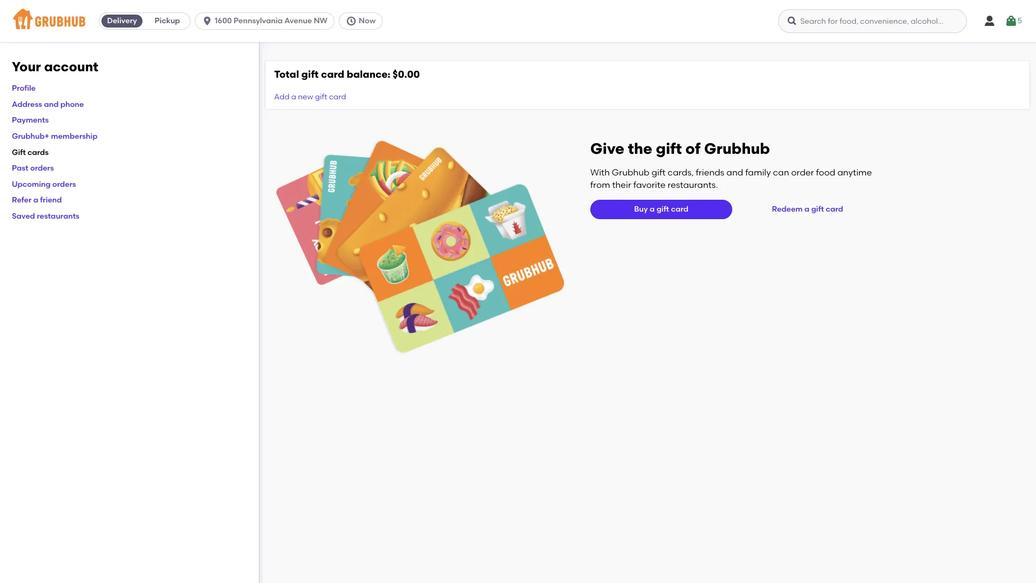 Task type: describe. For each thing, give the bounding box(es) containing it.
buy
[[635, 205, 648, 214]]

gift right new
[[315, 92, 327, 102]]

cards
[[28, 148, 49, 157]]

gift for give the gift of grubhub
[[656, 140, 682, 158]]

5 button
[[1005, 11, 1023, 31]]

redeem a gift card
[[772, 205, 844, 214]]

nw
[[314, 16, 328, 25]]

1 horizontal spatial grubhub
[[705, 140, 770, 158]]

a for refer
[[33, 196, 38, 205]]

grubhub+
[[12, 132, 49, 141]]

give
[[591, 140, 625, 158]]

saved restaurants link
[[12, 212, 79, 221]]

$0.00
[[393, 68, 420, 80]]

avenue
[[285, 16, 312, 25]]

svg image for now
[[346, 16, 357, 26]]

address and phone
[[12, 100, 84, 109]]

food
[[816, 167, 836, 178]]

grubhub inside with grubhub gift cards, friends and family can order food anytime from their favorite restaurants.
[[612, 167, 650, 178]]

payments
[[12, 116, 49, 125]]

new
[[298, 92, 313, 102]]

phone
[[60, 100, 84, 109]]

your
[[12, 59, 41, 75]]

their
[[612, 180, 632, 190]]

payments link
[[12, 116, 49, 125]]

svg image for 1600 pennsylvania avenue nw
[[202, 16, 213, 26]]

account
[[44, 59, 98, 75]]

card inside button
[[826, 205, 844, 214]]

total
[[274, 68, 299, 80]]

orders for upcoming orders
[[52, 180, 76, 189]]

orders for past orders
[[30, 164, 54, 173]]

anytime
[[838, 167, 872, 178]]

grubhub+ membership link
[[12, 132, 98, 141]]

a for add
[[291, 92, 296, 102]]

saved
[[12, 212, 35, 221]]

your account
[[12, 59, 98, 75]]

restaurants
[[37, 212, 79, 221]]

delivery button
[[99, 12, 145, 30]]

of
[[686, 140, 701, 158]]

saved restaurants
[[12, 212, 79, 221]]

friend
[[40, 196, 62, 205]]

gift cards link
[[12, 148, 49, 157]]

upcoming orders link
[[12, 180, 76, 189]]

gift for redeem a gift card
[[812, 205, 824, 214]]

add
[[274, 92, 290, 102]]

buy a gift card
[[635, 205, 689, 214]]

Search for food, convenience, alcohol... search field
[[779, 9, 967, 33]]

upcoming
[[12, 180, 51, 189]]

buy a gift card link
[[591, 200, 733, 219]]

gift up add a new gift card
[[302, 68, 319, 80]]

add a new gift card
[[274, 92, 346, 102]]



Task type: locate. For each thing, give the bounding box(es) containing it.
with
[[591, 167, 610, 178]]

family
[[746, 167, 771, 178]]

gift cards
[[12, 148, 49, 157]]

1 vertical spatial grubhub
[[612, 167, 650, 178]]

gift for buy a gift card
[[657, 205, 670, 214]]

and
[[44, 100, 59, 109], [727, 167, 744, 178]]

a right buy in the top of the page
[[650, 205, 655, 214]]

orders up the friend at the left top of page
[[52, 180, 76, 189]]

grubhub up with grubhub gift cards, friends and family can order food anytime from their favorite restaurants.
[[705, 140, 770, 158]]

1 horizontal spatial svg image
[[346, 16, 357, 26]]

pickup
[[155, 16, 180, 25]]

order
[[792, 167, 814, 178]]

membership
[[51, 132, 98, 141]]

past
[[12, 164, 28, 173]]

gift for with grubhub gift cards, friends and family can order food anytime from their favorite restaurants.
[[652, 167, 666, 178]]

and left phone
[[44, 100, 59, 109]]

the
[[628, 140, 653, 158]]

svg image inside 1600 pennsylvania avenue nw button
[[202, 16, 213, 26]]

card up add a new gift card
[[321, 68, 344, 80]]

from
[[591, 180, 610, 190]]

0 vertical spatial and
[[44, 100, 59, 109]]

give the gift of grubhub
[[591, 140, 770, 158]]

0 horizontal spatial and
[[44, 100, 59, 109]]

svg image left now
[[346, 16, 357, 26]]

card down total gift card balance: $0.00
[[329, 92, 346, 102]]

refer
[[12, 196, 32, 205]]

card
[[321, 68, 344, 80], [329, 92, 346, 102], [671, 205, 689, 214], [826, 205, 844, 214]]

gift card image
[[276, 140, 565, 354]]

orders
[[30, 164, 54, 173], [52, 180, 76, 189]]

gift
[[12, 148, 26, 157]]

past orders link
[[12, 164, 54, 173]]

now button
[[339, 12, 387, 30]]

restaurants.
[[668, 180, 718, 190]]

svg image inside 5 button
[[1005, 15, 1018, 28]]

friends
[[696, 167, 725, 178]]

upcoming orders
[[12, 180, 76, 189]]

address
[[12, 100, 42, 109]]

card down "food" at the top right of page
[[826, 205, 844, 214]]

a
[[291, 92, 296, 102], [33, 196, 38, 205], [650, 205, 655, 214], [805, 205, 810, 214]]

gift
[[302, 68, 319, 80], [315, 92, 327, 102], [656, 140, 682, 158], [652, 167, 666, 178], [657, 205, 670, 214], [812, 205, 824, 214]]

1600 pennsylvania avenue nw button
[[195, 12, 339, 30]]

2 horizontal spatial svg image
[[984, 15, 997, 28]]

grubhub up their
[[612, 167, 650, 178]]

delivery
[[107, 16, 137, 25]]

svg image inside now "button"
[[346, 16, 357, 26]]

can
[[773, 167, 790, 178]]

1600
[[215, 16, 232, 25]]

cards,
[[668, 167, 694, 178]]

card down restaurants.
[[671, 205, 689, 214]]

a left new
[[291, 92, 296, 102]]

refer a friend
[[12, 196, 62, 205]]

a right redeem at top
[[805, 205, 810, 214]]

pennsylvania
[[234, 16, 283, 25]]

0 horizontal spatial svg image
[[787, 16, 798, 26]]

with grubhub gift cards, friends and family can order food anytime from their favorite restaurants.
[[591, 167, 872, 190]]

favorite
[[634, 180, 666, 190]]

address and phone link
[[12, 100, 84, 109]]

a for redeem
[[805, 205, 810, 214]]

gift left of
[[656, 140, 682, 158]]

svg image left "1600"
[[202, 16, 213, 26]]

svg image
[[984, 15, 997, 28], [202, 16, 213, 26], [346, 16, 357, 26]]

refer a friend link
[[12, 196, 62, 205]]

gift right redeem at top
[[812, 205, 824, 214]]

profile
[[12, 84, 36, 93]]

0 vertical spatial grubhub
[[705, 140, 770, 158]]

profile link
[[12, 84, 36, 93]]

balance:
[[347, 68, 391, 80]]

grubhub+ membership
[[12, 132, 98, 141]]

orders up upcoming orders link
[[30, 164, 54, 173]]

gift right buy in the top of the page
[[657, 205, 670, 214]]

gift inside button
[[812, 205, 824, 214]]

1 horizontal spatial svg image
[[1005, 15, 1018, 28]]

grubhub
[[705, 140, 770, 158], [612, 167, 650, 178]]

and inside with grubhub gift cards, friends and family can order food anytime from their favorite restaurants.
[[727, 167, 744, 178]]

total gift card balance: $0.00
[[274, 68, 420, 80]]

main navigation navigation
[[0, 0, 1037, 42]]

redeem
[[772, 205, 803, 214]]

gift up "favorite" on the top of the page
[[652, 167, 666, 178]]

1 vertical spatial and
[[727, 167, 744, 178]]

a inside button
[[805, 205, 810, 214]]

and left family
[[727, 167, 744, 178]]

now
[[359, 16, 376, 25]]

1 horizontal spatial and
[[727, 167, 744, 178]]

a right the "refer"
[[33, 196, 38, 205]]

svg image
[[1005, 15, 1018, 28], [787, 16, 798, 26]]

1 vertical spatial orders
[[52, 180, 76, 189]]

0 vertical spatial orders
[[30, 164, 54, 173]]

past orders
[[12, 164, 54, 173]]

0 horizontal spatial svg image
[[202, 16, 213, 26]]

pickup button
[[145, 12, 190, 30]]

5
[[1018, 16, 1023, 25]]

a for buy
[[650, 205, 655, 214]]

redeem a gift card button
[[768, 200, 848, 219]]

svg image left 5 button
[[984, 15, 997, 28]]

1600 pennsylvania avenue nw
[[215, 16, 328, 25]]

gift inside with grubhub gift cards, friends and family can order food anytime from their favorite restaurants.
[[652, 167, 666, 178]]

0 horizontal spatial grubhub
[[612, 167, 650, 178]]



Task type: vqa. For each thing, say whether or not it's contained in the screenshot.
'SVG' icon
yes



